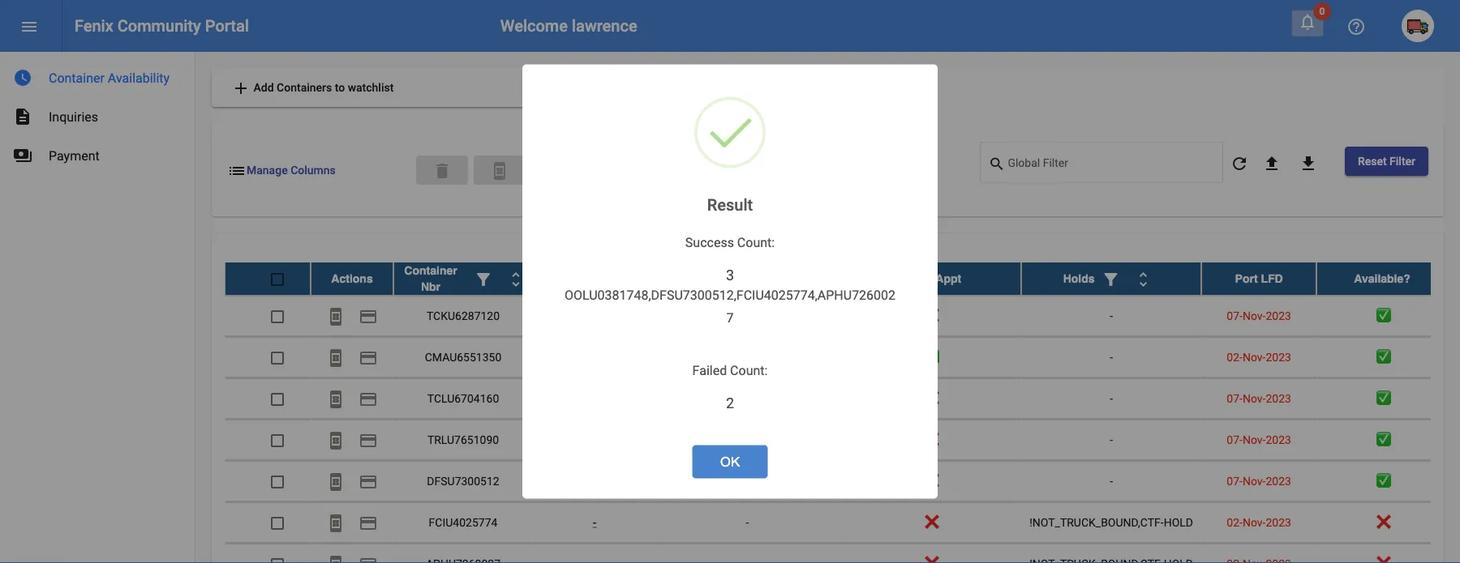 Task type: locate. For each thing, give the bounding box(es) containing it.
appt right active
[[936, 272, 962, 285]]

1 02- from the top
[[1227, 351, 1243, 364]]

no color image for payment button related to trlu7651090
[[359, 431, 378, 451]]

3 07-nov-2023 from the top
[[1227, 433, 1292, 447]]

07-nov-2023 for tcku6287120
[[1227, 309, 1292, 323]]

book_online
[[490, 161, 509, 181], [326, 307, 346, 326], [326, 348, 346, 368], [326, 390, 346, 409], [326, 431, 346, 451], [326, 472, 346, 492], [326, 514, 346, 533]]

unfold_more button
[[500, 263, 532, 295], [1127, 263, 1160, 295]]

❌ for tcku6287120
[[925, 309, 936, 323]]

4 07-nov-2023 from the top
[[1227, 475, 1292, 488]]

1 column header from the left
[[394, 263, 533, 295]]

5 2023 from the top
[[1266, 475, 1292, 488]]

2 2023 from the top
[[1266, 351, 1292, 364]]

0 vertical spatial 02-nov-2023
[[1227, 351, 1292, 364]]

active appt column header
[[839, 263, 1022, 295]]

book_online button
[[474, 156, 526, 185], [320, 300, 352, 332], [320, 341, 352, 374], [320, 383, 352, 415], [320, 424, 352, 456], [320, 465, 352, 498], [320, 507, 352, 539]]

book_online button for dfsu7300512
[[320, 465, 352, 498]]

2 02- from the top
[[1227, 516, 1243, 529]]

1 vertical spatial 02-
[[1227, 516, 1243, 529]]

02-nov-2023 for !not_truck_bound,ctf-hold
[[1227, 516, 1292, 529]]

0 horizontal spatial unfold_more
[[506, 270, 526, 289]]

no color image containing notifications_none
[[1298, 12, 1318, 32]]

book_online button for tclu6704160
[[320, 383, 352, 415]]

✅
[[1377, 309, 1388, 323], [925, 351, 936, 364], [1377, 351, 1388, 364], [1377, 392, 1388, 405], [1377, 433, 1388, 447], [1377, 475, 1388, 488]]

0 horizontal spatial filter_alt button
[[467, 263, 500, 295]]

no color image containing help_outline
[[1347, 17, 1366, 36]]

❌ for fciu4025774
[[925, 516, 936, 529]]

❌ for trlu7651090
[[925, 433, 936, 447]]

2 payment from the top
[[359, 348, 378, 368]]

actions column header
[[311, 263, 394, 295]]

7 row from the top
[[225, 503, 1448, 544]]

02- right hold
[[1227, 516, 1243, 529]]

1 vertical spatial 02-nov-2023
[[1227, 516, 1292, 529]]

1 horizontal spatial filter_alt button
[[1095, 263, 1127, 295]]

grid
[[225, 263, 1448, 564]]

trlu7651090
[[427, 433, 499, 447]]

3 07- from the top
[[1227, 433, 1243, 447]]

success
[[685, 235, 734, 251]]

filter_alt button for holds
[[1095, 263, 1127, 295]]

2 row from the top
[[225, 296, 1448, 337]]

no color image inside menu button
[[19, 17, 39, 36]]

1 horizontal spatial unfold_more
[[1134, 270, 1153, 289]]

welcome lawrence
[[500, 16, 637, 35]]

2 filter_alt from the left
[[1101, 270, 1121, 289]]

no color image containing file_upload
[[1262, 154, 1282, 173]]

nov- for tcku6287120
[[1243, 309, 1266, 323]]

row
[[225, 263, 1448, 296], [225, 296, 1448, 337], [225, 337, 1448, 379], [225, 379, 1448, 420], [225, 420, 1448, 461], [225, 461, 1448, 503], [225, 503, 1448, 544], [225, 544, 1448, 564]]

02-nov-2023
[[1227, 351, 1292, 364], [1227, 516, 1292, 529]]

payment button for trlu7651090
[[352, 424, 385, 456]]

delete button
[[416, 156, 468, 185]]

filter_alt
[[474, 270, 493, 289], [1101, 270, 1121, 289]]

0 horizontal spatial filter_alt
[[474, 270, 493, 289]]

reset
[[1358, 155, 1387, 168]]

cell for dfsu7300512
[[533, 461, 656, 502]]

no color image containing description
[[13, 107, 32, 127]]

payment for fciu4025774
[[359, 514, 378, 533]]

no color image inside refresh button
[[1230, 154, 1249, 173]]

no color image containing payments
[[13, 146, 32, 166]]

no color image for dfsu7300512 payment button
[[359, 472, 378, 492]]

4 payment from the top
[[359, 431, 378, 451]]

oolu0381748,dfsu7300512,fciu4025774,aphu726002
[[565, 288, 896, 303]]

4 row from the top
[[225, 379, 1448, 420]]

no color image containing refresh
[[1230, 154, 1249, 173]]

Global Watchlist Filter field
[[1008, 159, 1215, 172]]

0 vertical spatial count:
[[737, 235, 775, 251]]

2 payment button from the top
[[352, 341, 385, 374]]

6 nov- from the top
[[1243, 516, 1266, 529]]

no color image inside file_download button
[[1299, 154, 1318, 173]]

3 payment from the top
[[359, 390, 378, 409]]

2 unfold_more button from the left
[[1127, 263, 1160, 295]]

container
[[49, 70, 105, 86], [404, 264, 457, 277]]

5 payment button from the top
[[352, 465, 385, 498]]

lawrence
[[572, 16, 637, 35]]

container up 'nbr'
[[404, 264, 457, 277]]

1 horizontal spatial container
[[404, 264, 457, 277]]

02-nov-2023 right hold
[[1227, 516, 1292, 529]]

payment for trlu7651090
[[359, 431, 378, 451]]

nbr
[[421, 280, 441, 293]]

help_outline
[[1347, 17, 1366, 36]]

column header
[[394, 263, 533, 295], [533, 263, 656, 295], [1022, 263, 1202, 295]]

container inside column header
[[404, 264, 457, 277]]

no color image
[[1298, 12, 1318, 32], [19, 17, 39, 36], [13, 146, 32, 166], [1230, 154, 1249, 173], [1262, 154, 1282, 173], [1299, 154, 1318, 173], [474, 270, 493, 289], [1101, 270, 1121, 289], [359, 307, 378, 326], [359, 348, 378, 368], [359, 390, 378, 409], [326, 431, 346, 451], [359, 431, 378, 451], [326, 472, 346, 492], [359, 472, 378, 492], [359, 514, 378, 533]]

07-
[[1227, 309, 1243, 323], [1227, 392, 1243, 405], [1227, 433, 1243, 447], [1227, 475, 1243, 488]]

container availability
[[49, 70, 170, 86]]

02-
[[1227, 351, 1243, 364], [1227, 516, 1243, 529]]

holds filter_alt
[[1063, 270, 1121, 289]]

1 horizontal spatial unfold_more button
[[1127, 263, 1160, 295]]

result
[[707, 196, 753, 215]]

6 payment button from the top
[[352, 507, 385, 539]]

1 unfold_more from the left
[[506, 270, 526, 289]]

payment button
[[352, 300, 385, 332], [352, 341, 385, 374], [352, 383, 385, 415], [352, 424, 385, 456], [352, 465, 385, 498], [352, 507, 385, 539]]

2023 for fciu4025774
[[1266, 516, 1292, 529]]

no color image for refresh button
[[1230, 154, 1249, 173]]

container up inquiries
[[49, 70, 105, 86]]

1 unfold_more button from the left
[[500, 263, 532, 295]]

payment for dfsu7300512
[[359, 472, 378, 492]]

no color image for holds's the filter_alt popup button
[[1101, 270, 1121, 289]]

filter_alt up tcku6287120
[[474, 270, 493, 289]]

1 payment button from the top
[[352, 300, 385, 332]]

07- for dfsu7300512
[[1227, 475, 1243, 488]]

2023
[[1266, 309, 1292, 323], [1266, 351, 1292, 364], [1266, 392, 1292, 405], [1266, 433, 1292, 447], [1266, 475, 1292, 488], [1266, 516, 1292, 529]]

2 column header from the left
[[533, 263, 656, 295]]

6 2023 from the top
[[1266, 516, 1292, 529]]

no color image containing menu
[[19, 17, 39, 36]]

no color image for container nbr's the filter_alt popup button
[[474, 270, 493, 289]]

18:00-
[[748, 351, 779, 364]]

4 2023 from the top
[[1266, 433, 1292, 447]]

appt time column header
[[656, 263, 839, 295]]

no color image inside notifications_none popup button
[[1298, 12, 1318, 32]]

1 filter_alt button from the left
[[467, 263, 500, 295]]

1 payment from the top
[[359, 307, 378, 326]]

02- for -
[[1227, 351, 1243, 364]]

1 horizontal spatial filter_alt
[[1101, 270, 1121, 289]]

nov- for dfsu7300512
[[1243, 475, 1266, 488]]

10-
[[716, 351, 732, 364]]

3 nov- from the top
[[1243, 392, 1266, 405]]

navigation
[[0, 52, 195, 175]]

file_download button
[[1292, 147, 1325, 179]]

1 02-nov-2023 from the top
[[1227, 351, 1292, 364]]

2 07-nov-2023 from the top
[[1227, 392, 1292, 405]]

07- for trlu7651090
[[1227, 433, 1243, 447]]

file_upload button
[[1256, 147, 1288, 179]]

3 2023 from the top
[[1266, 392, 1292, 405]]

menu
[[19, 17, 39, 36]]

no color image containing file_download
[[1299, 154, 1318, 173]]

file_upload
[[1262, 154, 1282, 173]]

-
[[1110, 309, 1113, 323], [1110, 351, 1113, 364], [1110, 392, 1113, 405], [746, 433, 749, 447], [1110, 433, 1113, 447], [746, 475, 749, 488], [1110, 475, 1113, 488], [593, 516, 597, 529], [746, 516, 749, 529]]

1 nov- from the top
[[1243, 309, 1266, 323]]

❌ for tclu6704160
[[925, 392, 936, 405]]

available? column header
[[1317, 263, 1448, 295]]

fciu4025774
[[429, 516, 498, 529]]

0 horizontal spatial appt
[[720, 272, 746, 285]]

available?
[[1354, 272, 1411, 285]]

1 07- from the top
[[1227, 309, 1243, 323]]

count:
[[737, 235, 775, 251], [730, 363, 768, 379]]

02-nov-2023 down port lfd
[[1227, 351, 1292, 364]]

nov- for tclu6704160
[[1243, 392, 1266, 405]]

ok
[[720, 455, 740, 470]]

notifications_none
[[1298, 12, 1318, 32]]

❌
[[925, 309, 936, 323], [925, 392, 936, 405], [925, 433, 936, 447], [925, 475, 936, 488], [925, 516, 936, 529], [1377, 516, 1388, 529]]

no color image for book_online button corresponding to trlu7651090
[[326, 431, 346, 451]]

no color image
[[1347, 17, 1366, 36], [13, 68, 32, 88], [13, 107, 32, 127], [989, 155, 1008, 174], [227, 161, 247, 181], [490, 161, 509, 181], [506, 270, 526, 289], [1134, 270, 1153, 289], [326, 307, 346, 326], [326, 348, 346, 368], [326, 390, 346, 409], [326, 514, 346, 533], [326, 555, 346, 564], [359, 555, 378, 564]]

2 filter_alt button from the left
[[1095, 263, 1127, 295]]

1 07-nov-2023 from the top
[[1227, 309, 1292, 323]]

4 nov- from the top
[[1243, 433, 1266, 447]]

3 oolu0381748,dfsu7300512,fciu4025774,aphu726002 7
[[565, 267, 896, 326]]

1 appt from the left
[[720, 272, 746, 285]]

1 vertical spatial count:
[[730, 363, 768, 379]]

07-nov-2023
[[1227, 309, 1292, 323], [1227, 392, 1292, 405], [1227, 433, 1292, 447], [1227, 475, 1292, 488]]

payment
[[359, 307, 378, 326], [359, 348, 378, 368], [359, 390, 378, 409], [359, 431, 378, 451], [359, 472, 378, 492], [359, 514, 378, 533]]

container nbr
[[404, 264, 457, 293]]

reset filter button
[[1345, 147, 1429, 176]]

welcome
[[500, 16, 568, 35]]

6 row from the top
[[225, 461, 1448, 503]]

filter_alt button for container nbr
[[467, 263, 500, 295]]

2 02-nov-2023 from the top
[[1227, 516, 1292, 529]]

filter_alt right holds on the right of page
[[1101, 270, 1121, 289]]

18:29
[[779, 351, 808, 364]]

unfold_more button right holds filter_alt
[[1127, 263, 1160, 295]]

no color image for file_upload button
[[1262, 154, 1282, 173]]

0 horizontal spatial unfold_more button
[[500, 263, 532, 295]]

container for nbr
[[404, 264, 457, 277]]

fenix community portal
[[75, 16, 249, 35]]

unfold_more
[[506, 270, 526, 289], [1134, 270, 1153, 289]]

book_online for tclu6704160
[[326, 390, 346, 409]]

6 payment from the top
[[359, 514, 378, 533]]

book_online button for cmau6551350
[[320, 341, 352, 374]]

✅ for dfsu7300512
[[1377, 475, 1388, 488]]

appt
[[720, 272, 746, 285], [936, 272, 962, 285]]

payment for tcku6287120
[[359, 307, 378, 326]]

payments
[[13, 146, 32, 166]]

1 filter_alt from the left
[[474, 270, 493, 289]]

book_online for fciu4025774
[[326, 514, 346, 533]]

2 nov- from the top
[[1243, 351, 1266, 364]]

07- for tcku6287120
[[1227, 309, 1243, 323]]

columns
[[291, 164, 336, 177]]

list
[[227, 161, 247, 181]]

3 payment button from the top
[[352, 383, 385, 415]]

no color image inside file_upload button
[[1262, 154, 1282, 173]]

5 row from the top
[[225, 420, 1448, 461]]

4 07- from the top
[[1227, 475, 1243, 488]]

ok button
[[693, 446, 768, 479]]

unfold_more button up tcku6287120
[[500, 263, 532, 295]]

cell for tclu6704160
[[533, 379, 656, 419]]

2 unfold_more from the left
[[1134, 270, 1153, 289]]

2023-
[[688, 351, 716, 364]]

no color image for payment button for fciu4025774
[[359, 514, 378, 533]]

filter_alt button
[[467, 263, 500, 295], [1095, 263, 1127, 295]]

nov- for fciu4025774
[[1243, 516, 1266, 529]]

02- down the port
[[1227, 351, 1243, 364]]

5 nov- from the top
[[1243, 475, 1266, 488]]

tcku6287120
[[427, 309, 500, 323]]

0 vertical spatial container
[[49, 70, 105, 86]]

failed
[[693, 363, 727, 379]]

!not_truck_bound,ctf-
[[1030, 516, 1164, 529]]

cell
[[533, 296, 656, 336], [656, 296, 839, 336], [533, 337, 656, 378], [533, 379, 656, 419], [656, 379, 839, 419], [533, 420, 656, 460], [533, 461, 656, 502]]

07-nov-2023 for trlu7651090
[[1227, 433, 1292, 447]]

hold
[[1164, 516, 1193, 529]]

fenix
[[75, 16, 113, 35]]

5 payment from the top
[[359, 472, 378, 492]]

- link
[[593, 516, 597, 529]]

1 2023 from the top
[[1266, 309, 1292, 323]]

0 vertical spatial 02-
[[1227, 351, 1243, 364]]

2 07- from the top
[[1227, 392, 1243, 405]]

cell for tcku6287120
[[533, 296, 656, 336]]

appt up oolu0381748,dfsu7300512,fciu4025774,aphu726002
[[720, 272, 746, 285]]

no color image containing list
[[227, 161, 247, 181]]

0 horizontal spatial container
[[49, 70, 105, 86]]

1 horizontal spatial appt
[[936, 272, 962, 285]]

07-nov-2023 for dfsu7300512
[[1227, 475, 1292, 488]]

delete image
[[432, 161, 452, 181]]

4 payment button from the top
[[352, 424, 385, 456]]

book_online button for trlu7651090
[[320, 424, 352, 456]]

nov-
[[1243, 309, 1266, 323], [1243, 351, 1266, 364], [1243, 392, 1266, 405], [1243, 433, 1266, 447], [1243, 475, 1266, 488], [1243, 516, 1266, 529]]

31
[[732, 351, 745, 364]]

no color image for tcku6287120 payment button
[[359, 307, 378, 326]]

1 row from the top
[[225, 263, 1448, 296]]

1 vertical spatial container
[[404, 264, 457, 277]]

unfold_more for holds
[[1134, 270, 1153, 289]]



Task type: vqa. For each thing, say whether or not it's contained in the screenshot.
Number to the right
no



Task type: describe. For each thing, give the bounding box(es) containing it.
2
[[726, 395, 734, 412]]

payment button for dfsu7300512
[[352, 465, 385, 498]]

2023 for tcku6287120
[[1266, 309, 1292, 323]]

book_online button for tcku6287120
[[320, 300, 352, 332]]

appt time
[[720, 272, 775, 285]]

2023 for trlu7651090
[[1266, 433, 1292, 447]]

refresh
[[1230, 154, 1249, 173]]

file_download
[[1299, 154, 1318, 173]]

cell for cmau6551350
[[533, 337, 656, 378]]

no color image for payment button for cmau6551350
[[359, 348, 378, 368]]

watch_later
[[13, 68, 32, 88]]

no color image for notifications_none popup button
[[1298, 12, 1318, 32]]

portal
[[205, 16, 249, 35]]

!not_truck_bound,ctf-hold
[[1030, 516, 1193, 529]]

✅ for tclu6704160
[[1377, 392, 1388, 405]]

payment button for fciu4025774
[[352, 507, 385, 539]]

02-nov-2023 for -
[[1227, 351, 1292, 364]]

failed count:
[[693, 363, 768, 379]]

lfd
[[1261, 272, 1283, 285]]

count: for success count:
[[737, 235, 775, 251]]

no color image for menu button
[[19, 17, 39, 36]]

navigation containing watch_later
[[0, 52, 195, 175]]

2023 for cmau6551350
[[1266, 351, 1292, 364]]

notifications_none button
[[1292, 10, 1324, 37]]

nov- for cmau6551350
[[1243, 351, 1266, 364]]

list manage columns
[[227, 161, 336, 181]]

tclu6704160
[[427, 392, 499, 405]]

payment for tclu6704160
[[359, 390, 378, 409]]

book_online for dfsu7300512
[[326, 472, 346, 492]]

book_online for tcku6287120
[[326, 307, 346, 326]]

reset filter
[[1358, 155, 1416, 168]]

container for availability
[[49, 70, 105, 86]]

manage
[[247, 164, 288, 177]]

active
[[899, 272, 933, 285]]

dfsu7300512
[[427, 475, 500, 488]]

8 row from the top
[[225, 544, 1448, 564]]

help_outline button
[[1340, 10, 1373, 42]]

active appt
[[899, 272, 962, 285]]

no color image containing watch_later
[[13, 68, 32, 88]]

success count:
[[685, 235, 775, 251]]

filter
[[1390, 155, 1416, 168]]

payment for cmau6551350
[[359, 348, 378, 368]]

2 appt from the left
[[936, 272, 962, 285]]

nov- for trlu7651090
[[1243, 433, 1266, 447]]

no color image for dfsu7300512's book_online button
[[326, 472, 346, 492]]

no color image inside help_outline popup button
[[1347, 17, 1366, 36]]

✅ for cmau6551350
[[1377, 351, 1388, 364]]

2023-10-31 18:00-18:29
[[688, 351, 808, 364]]

✅ for trlu7651090
[[1377, 433, 1388, 447]]

result dialog
[[523, 64, 938, 500]]

2023 for tclu6704160
[[1266, 392, 1292, 405]]

port lfd
[[1235, 272, 1283, 285]]

description
[[13, 107, 32, 127]]

3 column header from the left
[[1022, 263, 1202, 295]]

no color image inside navigation
[[13, 146, 32, 166]]

actions
[[331, 272, 373, 285]]

no color image for tclu6704160's payment button
[[359, 390, 378, 409]]

row containing filter_alt
[[225, 263, 1448, 296]]

book_online button for fciu4025774
[[320, 507, 352, 539]]

02- for !not_truck_bound,ctf-hold
[[1227, 516, 1243, 529]]

menu button
[[13, 10, 45, 42]]

refresh button
[[1223, 147, 1256, 179]]

no color image for file_download button
[[1299, 154, 1318, 173]]

3
[[726, 267, 734, 284]]

no color image containing search
[[989, 155, 1008, 174]]

grid containing filter_alt
[[225, 263, 1448, 564]]

cell for trlu7651090
[[533, 420, 656, 460]]

port lfd column header
[[1202, 263, 1317, 295]]

search
[[989, 155, 1006, 172]]

07- for tclu6704160
[[1227, 392, 1243, 405]]

✅ for tcku6287120
[[1377, 309, 1388, 323]]

3 row from the top
[[225, 337, 1448, 379]]

delete
[[432, 161, 452, 181]]

book_online for trlu7651090
[[326, 431, 346, 451]]

filter_alt inside popup button
[[474, 270, 493, 289]]

community
[[117, 16, 201, 35]]

book_online for cmau6551350
[[326, 348, 346, 368]]

payment button for cmau6551350
[[352, 341, 385, 374]]

payment
[[49, 148, 100, 163]]

unfold_more button for holds
[[1127, 263, 1160, 295]]

inquiries
[[49, 109, 98, 125]]

07-nov-2023 for tclu6704160
[[1227, 392, 1292, 405]]

holds
[[1063, 272, 1095, 285]]

payment button for tcku6287120
[[352, 300, 385, 332]]

time
[[749, 272, 775, 285]]

count: for failed count:
[[730, 363, 768, 379]]

2023 for dfsu7300512
[[1266, 475, 1292, 488]]

port
[[1235, 272, 1258, 285]]

availability
[[108, 70, 170, 86]]

payment button for tclu6704160
[[352, 383, 385, 415]]

cmau6551350
[[425, 351, 502, 364]]

7
[[727, 311, 734, 326]]

❌ for dfsu7300512
[[925, 475, 936, 488]]

unfold_more button for container nbr
[[500, 263, 532, 295]]

unfold_more for container nbr
[[506, 270, 526, 289]]



